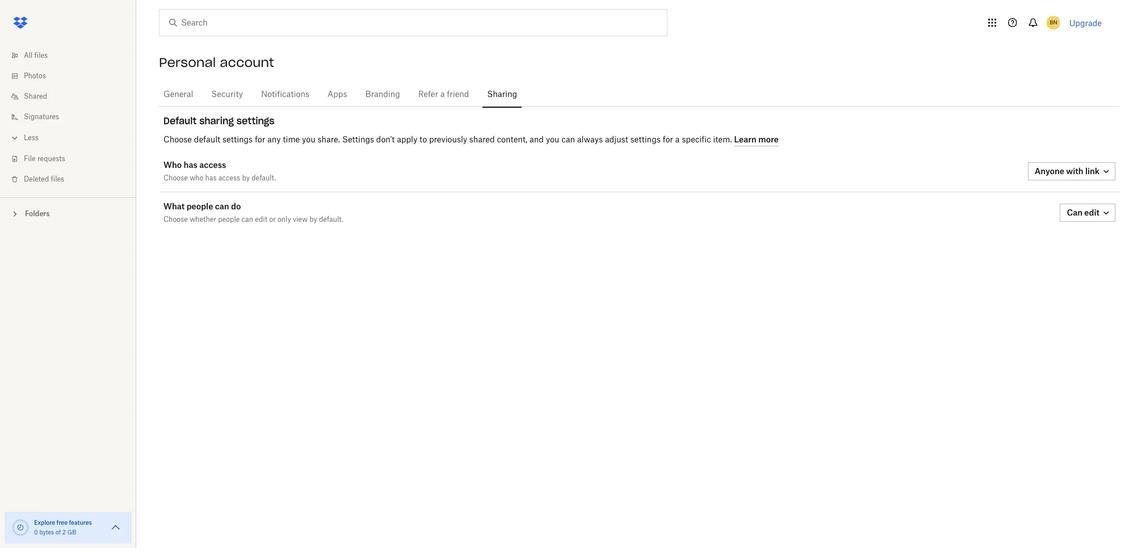 Task type: vqa. For each thing, say whether or not it's contained in the screenshot.
All files
yes



Task type: describe. For each thing, give the bounding box(es) containing it.
settings right the adjust on the right top of page
[[630, 136, 661, 144]]

choose default settings for any time you share. settings don't apply to previously shared content, and you can always adjust settings for a specific item. learn more
[[164, 134, 779, 144]]

bn
[[1050, 19, 1057, 26]]

files for all files
[[34, 52, 48, 59]]

by inside what people can do choose whether people can edit or only view by default.
[[310, 216, 317, 223]]

default. inside what people can do choose whether people can edit or only view by default.
[[319, 216, 344, 223]]

anyone with link
[[1035, 166, 1100, 176]]

deleted files
[[24, 176, 64, 183]]

shared
[[469, 136, 495, 144]]

choose inside the who has access choose who has access by default.
[[164, 175, 188, 182]]

settings for sharing
[[237, 115, 275, 127]]

all files
[[24, 52, 48, 59]]

deleted files link
[[9, 169, 136, 190]]

shared link
[[9, 86, 136, 107]]

explore free features 0 bytes of 2 gb
[[34, 519, 92, 536]]

default. inside the who has access choose who has access by default.
[[252, 175, 276, 182]]

do
[[231, 202, 241, 211]]

signatures
[[24, 114, 59, 120]]

apps tab
[[323, 81, 352, 108]]

security tab
[[207, 81, 248, 108]]

notifications
[[261, 91, 309, 99]]

anyone with link button
[[1028, 162, 1116, 181]]

0 horizontal spatial has
[[184, 160, 197, 170]]

1 horizontal spatial can
[[242, 216, 253, 223]]

gb
[[67, 530, 76, 536]]

less
[[24, 135, 39, 141]]

default
[[194, 136, 220, 144]]

bytes
[[39, 530, 54, 536]]

1 you from the left
[[302, 136, 316, 144]]

2 for from the left
[[663, 136, 673, 144]]

who has access choose who has access by default.
[[164, 160, 276, 182]]

time
[[283, 136, 300, 144]]

features
[[69, 519, 92, 526]]

1 for from the left
[[255, 136, 265, 144]]

branding
[[365, 91, 400, 99]]

upgrade link
[[1069, 18, 1102, 28]]

notifications tab
[[257, 81, 314, 108]]

Search text field
[[181, 16, 644, 29]]

general
[[164, 91, 193, 99]]

specific
[[682, 136, 711, 144]]

0
[[34, 530, 38, 536]]

security
[[211, 91, 243, 99]]

edit inside what people can do choose whether people can edit or only view by default.
[[255, 216, 267, 223]]

1 vertical spatial people
[[218, 216, 240, 223]]

don't
[[376, 136, 395, 144]]

list containing all files
[[0, 39, 136, 198]]

share.
[[318, 136, 340, 144]]

content,
[[497, 136, 528, 144]]

with
[[1066, 166, 1084, 176]]

general tab
[[159, 81, 198, 108]]

2
[[62, 530, 66, 536]]

what people can do choose whether people can edit or only view by default.
[[164, 202, 344, 223]]

to
[[420, 136, 427, 144]]

view
[[293, 216, 308, 223]]

refer a friend
[[418, 91, 469, 99]]

apply
[[397, 136, 417, 144]]

explore
[[34, 519, 55, 526]]

of
[[56, 530, 61, 536]]

default
[[164, 115, 197, 127]]

signatures link
[[9, 107, 136, 127]]

account
[[220, 55, 274, 70]]

learn more button
[[734, 133, 779, 146]]

files for deleted files
[[51, 176, 64, 183]]

any
[[267, 136, 281, 144]]

whether
[[190, 216, 216, 223]]

all
[[24, 52, 33, 59]]

refer
[[418, 91, 438, 99]]

choose inside choose default settings for any time you share. settings don't apply to previously shared content, and you can always adjust settings for a specific item. learn more
[[164, 136, 192, 144]]



Task type: locate. For each thing, give the bounding box(es) containing it.
previously
[[429, 136, 467, 144]]

0 vertical spatial can
[[562, 136, 575, 144]]

tab list containing general
[[159, 79, 1120, 108]]

people
[[187, 202, 213, 211], [218, 216, 240, 223]]

0 horizontal spatial by
[[242, 175, 250, 182]]

access up do
[[218, 175, 240, 182]]

0 vertical spatial a
[[440, 91, 445, 99]]

photos link
[[9, 66, 136, 86]]

can left or
[[242, 216, 253, 223]]

settings
[[237, 115, 275, 127], [223, 136, 253, 144], [630, 136, 661, 144]]

you right 'time'
[[302, 136, 316, 144]]

can left do
[[215, 202, 229, 211]]

and
[[530, 136, 544, 144]]

shared
[[24, 93, 47, 100]]

default.
[[252, 175, 276, 182], [319, 216, 344, 223]]

personal account
[[159, 55, 274, 70]]

upgrade
[[1069, 18, 1102, 28]]

sharing tab
[[483, 81, 522, 108]]

you
[[302, 136, 316, 144], [546, 136, 559, 144]]

access up who
[[199, 160, 226, 170]]

for
[[255, 136, 265, 144], [663, 136, 673, 144]]

folders button
[[0, 205, 136, 222]]

0 horizontal spatial for
[[255, 136, 265, 144]]

or
[[269, 216, 276, 223]]

edit right can
[[1085, 208, 1100, 217]]

always
[[577, 136, 603, 144]]

1 horizontal spatial you
[[546, 136, 559, 144]]

you right and
[[546, 136, 559, 144]]

files right deleted
[[51, 176, 64, 183]]

branding tab
[[361, 81, 405, 108]]

has right who
[[205, 175, 217, 182]]

1 vertical spatial access
[[218, 175, 240, 182]]

default. up what people can do choose whether people can edit or only view by default.
[[252, 175, 276, 182]]

files
[[34, 52, 48, 59], [51, 176, 64, 183]]

can edit button
[[1060, 204, 1116, 222]]

default sharing settings
[[164, 115, 275, 127]]

1 vertical spatial default.
[[319, 216, 344, 223]]

more
[[758, 134, 779, 144]]

1 horizontal spatial by
[[310, 216, 317, 223]]

files right all
[[34, 52, 48, 59]]

0 horizontal spatial can
[[215, 202, 229, 211]]

0 vertical spatial access
[[199, 160, 226, 170]]

0 vertical spatial by
[[242, 175, 250, 182]]

1 vertical spatial choose
[[164, 175, 188, 182]]

choose inside what people can do choose whether people can edit or only view by default.
[[164, 216, 188, 223]]

2 choose from the top
[[164, 175, 188, 182]]

1 horizontal spatial has
[[205, 175, 217, 182]]

0 vertical spatial has
[[184, 160, 197, 170]]

1 vertical spatial can
[[215, 202, 229, 211]]

learn
[[734, 134, 757, 144]]

folders
[[25, 210, 50, 218]]

deleted
[[24, 176, 49, 183]]

a
[[440, 91, 445, 99], [675, 136, 680, 144]]

can left always
[[562, 136, 575, 144]]

list
[[0, 39, 136, 198]]

by right 'view'
[[310, 216, 317, 223]]

settings down default sharing settings
[[223, 136, 253, 144]]

who
[[190, 175, 203, 182]]

edit
[[1085, 208, 1100, 217], [255, 216, 267, 223]]

file
[[24, 156, 36, 162]]

personal
[[159, 55, 216, 70]]

all files link
[[9, 45, 136, 66]]

link
[[1086, 166, 1100, 176]]

by up what people can do choose whether people can edit or only view by default.
[[242, 175, 250, 182]]

0 horizontal spatial edit
[[255, 216, 267, 223]]

1 horizontal spatial for
[[663, 136, 673, 144]]

photos
[[24, 73, 46, 79]]

sharing
[[487, 91, 517, 99]]

refer a friend tab
[[414, 81, 474, 108]]

a right refer
[[440, 91, 445, 99]]

0 horizontal spatial people
[[187, 202, 213, 211]]

access
[[199, 160, 226, 170], [218, 175, 240, 182]]

1 vertical spatial by
[[310, 216, 317, 223]]

people down do
[[218, 216, 240, 223]]

2 vertical spatial choose
[[164, 216, 188, 223]]

choose down 'what'
[[164, 216, 188, 223]]

friend
[[447, 91, 469, 99]]

apps
[[328, 91, 347, 99]]

0 vertical spatial default.
[[252, 175, 276, 182]]

file requests link
[[9, 149, 136, 169]]

dropbox image
[[9, 11, 32, 34]]

for left "specific"
[[663, 136, 673, 144]]

0 horizontal spatial a
[[440, 91, 445, 99]]

2 you from the left
[[546, 136, 559, 144]]

choose
[[164, 136, 192, 144], [164, 175, 188, 182], [164, 216, 188, 223]]

bn button
[[1044, 14, 1063, 32]]

default. right 'view'
[[319, 216, 344, 223]]

settings
[[342, 136, 374, 144]]

1 vertical spatial a
[[675, 136, 680, 144]]

1 vertical spatial has
[[205, 175, 217, 182]]

1 horizontal spatial default.
[[319, 216, 344, 223]]

edit inside dropdown button
[[1085, 208, 1100, 217]]

file requests
[[24, 156, 65, 162]]

has
[[184, 160, 197, 170], [205, 175, 217, 182]]

0 horizontal spatial you
[[302, 136, 316, 144]]

what
[[164, 202, 185, 211]]

item.
[[713, 136, 732, 144]]

2 horizontal spatial can
[[562, 136, 575, 144]]

requests
[[37, 156, 65, 162]]

only
[[278, 216, 291, 223]]

by inside the who has access choose who has access by default.
[[242, 175, 250, 182]]

a inside tab
[[440, 91, 445, 99]]

for left the any
[[255, 136, 265, 144]]

0 vertical spatial files
[[34, 52, 48, 59]]

edit left or
[[255, 216, 267, 223]]

who
[[164, 160, 182, 170]]

0 vertical spatial people
[[187, 202, 213, 211]]

choose down default
[[164, 136, 192, 144]]

has up who
[[184, 160, 197, 170]]

quota usage element
[[11, 519, 30, 537]]

1 horizontal spatial a
[[675, 136, 680, 144]]

settings for default
[[223, 136, 253, 144]]

a left "specific"
[[675, 136, 680, 144]]

by
[[242, 175, 250, 182], [310, 216, 317, 223]]

sharing
[[199, 115, 234, 127]]

adjust
[[605, 136, 628, 144]]

free
[[57, 519, 68, 526]]

a inside choose default settings for any time you share. settings don't apply to previously shared content, and you can always adjust settings for a specific item. learn more
[[675, 136, 680, 144]]

can
[[1067, 208, 1083, 217]]

2 vertical spatial can
[[242, 216, 253, 223]]

1 horizontal spatial files
[[51, 176, 64, 183]]

1 choose from the top
[[164, 136, 192, 144]]

3 choose from the top
[[164, 216, 188, 223]]

people up whether
[[187, 202, 213, 211]]

can
[[562, 136, 575, 144], [215, 202, 229, 211], [242, 216, 253, 223]]

0 vertical spatial choose
[[164, 136, 192, 144]]

tab list
[[159, 79, 1120, 108]]

settings up the any
[[237, 115, 275, 127]]

1 horizontal spatial edit
[[1085, 208, 1100, 217]]

less image
[[9, 132, 20, 144]]

0 horizontal spatial files
[[34, 52, 48, 59]]

anyone
[[1035, 166, 1065, 176]]

can inside choose default settings for any time you share. settings don't apply to previously shared content, and you can always adjust settings for a specific item. learn more
[[562, 136, 575, 144]]

1 horizontal spatial people
[[218, 216, 240, 223]]

choose down who
[[164, 175, 188, 182]]

can edit
[[1067, 208, 1100, 217]]

1 vertical spatial files
[[51, 176, 64, 183]]

0 horizontal spatial default.
[[252, 175, 276, 182]]



